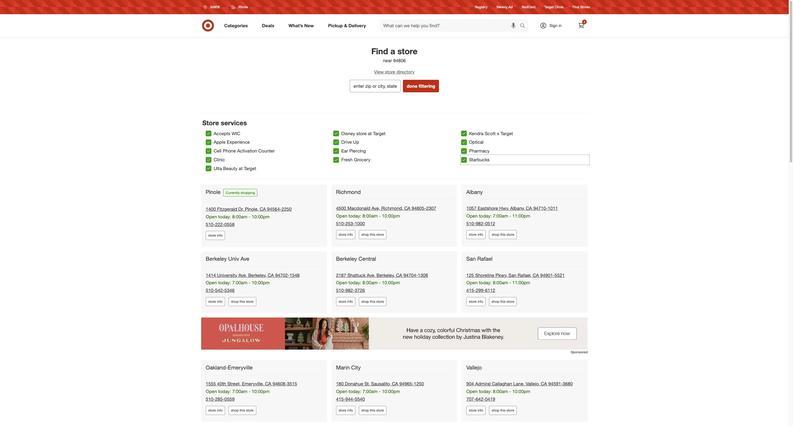 Task type: locate. For each thing, give the bounding box(es) containing it.
7:00am for oakland-emeryville
[[232, 389, 247, 395]]

1 horizontal spatial find
[[573, 5, 579, 9]]

today: inside the 180 donahue st, sausalito, ca 94965-1250 open today: 7:00am - 10:00pm 415-944-5540
[[349, 389, 361, 395]]

40th
[[217, 381, 226, 387]]

shop down 0419
[[492, 408, 499, 413]]

180 donahue st, sausalito, ca 94965-1250 link
[[336, 381, 424, 387]]

10:00pm inside the 4500 macdonald ave, richmond, ca 94805-2307 open today: 8:00am - 10:00pm 510-253-1000
[[382, 213, 400, 219]]

510- for pinole
[[206, 222, 215, 227]]

at right the disney
[[368, 131, 372, 136]]

0 horizontal spatial 94806
[[210, 5, 220, 9]]

open inside 2187 shattuck ave, berkeley, ca 94704-1308 open today: 8:00am - 10:00pm 510-982-3726
[[336, 280, 347, 286]]

8:00am inside the 4500 macdonald ave, richmond, ca 94805-2307 open today: 8:00am - 10:00pm 510-253-1000
[[363, 213, 378, 219]]

open down 1414
[[206, 280, 217, 286]]

store info down '510-982-3726' link
[[339, 300, 353, 304]]

10:00pm for marin city
[[382, 389, 400, 395]]

shop this store button down '5346'
[[229, 297, 256, 306]]

find stores
[[573, 5, 590, 9]]

ca right albany,
[[526, 205, 532, 211]]

- inside '904 admiral callaghan lane, vallejo, ca 94591-3680 open today: 8:00am - 10:00pm 707-642-0419'
[[509, 389, 511, 395]]

0 horizontal spatial at
[[239, 166, 243, 171]]

city,
[[378, 83, 386, 89]]

store info down 642- on the right bottom of the page
[[469, 408, 483, 413]]

store info link down the 299-
[[466, 297, 486, 306]]

open for pinole
[[206, 214, 217, 220]]

find inside find a store near 94806
[[371, 46, 388, 56]]

510- down 1555
[[206, 396, 215, 402]]

categories
[[224, 23, 248, 28]]

pinole up categories link
[[239, 5, 248, 9]]

berkeley for berkeley univ ave
[[206, 256, 227, 262]]

7:00am inside "1057 eastshore hwy, albany, ca 94710-1011 open today: 7:00am - 11:00pm 510-982-0512"
[[493, 213, 508, 219]]

7:00am down st,
[[363, 389, 378, 395]]

7:00am inside 1555 40th street, emeryville, ca 94608-3515 open today: 7:00am - 10:00pm 510-285-0559
[[232, 389, 247, 395]]

- inside 1555 40th street, emeryville, ca 94608-3515 open today: 7:00am - 10:00pm 510-285-0559
[[249, 389, 250, 395]]

0558
[[224, 222, 235, 227]]

albany link
[[466, 189, 484, 195]]

10:00pm down sausalito, at the left of page
[[382, 389, 400, 395]]

this down "1057 eastshore hwy, albany, ca 94710-1011 open today: 7:00am - 11:00pm 510-982-0512" on the right of the page
[[500, 233, 506, 237]]

berkeley, for berkeley central
[[377, 272, 395, 278]]

1 horizontal spatial berkeley,
[[377, 272, 395, 278]]

4500
[[336, 205, 346, 211]]

store info link for richmond
[[336, 230, 355, 239]]

1 berkeley from the left
[[206, 256, 227, 262]]

ca left 94965-
[[392, 381, 398, 387]]

store info link down '944-'
[[336, 406, 355, 415]]

today: inside "1057 eastshore hwy, albany, ca 94710-1011 open today: 7:00am - 11:00pm 510-982-0512"
[[479, 213, 492, 219]]

2307
[[426, 205, 436, 211]]

open inside "1057 eastshore hwy, albany, ca 94710-1011 open today: 7:00am - 11:00pm 510-982-0512"
[[466, 213, 478, 219]]

today: down the admiral
[[479, 389, 492, 395]]

shop this store down 5540
[[361, 408, 384, 413]]

store info link for pinole
[[206, 231, 225, 240]]

ave, for berkeley central
[[367, 272, 375, 278]]

ca for pinole
[[260, 206, 266, 212]]

510- down 4500
[[336, 221, 345, 226]]

510- inside the 1414 university ave, berkeley, ca 94702-1548 open today: 7:00am - 10:00pm 510-542-5346
[[206, 288, 215, 293]]

info for pinole
[[217, 233, 223, 238]]

store info for san rafael
[[469, 300, 483, 304]]

7:00am for berkeley univ ave
[[232, 280, 247, 286]]

today: for marin city
[[349, 389, 361, 395]]

today: inside 2187 shattuck ave, berkeley, ca 94704-1308 open today: 8:00am - 10:00pm 510-982-3726
[[349, 280, 361, 286]]

street,
[[227, 381, 241, 387]]

- down callaghan
[[509, 389, 511, 395]]

info for berkeley univ ave
[[217, 300, 223, 304]]

8:00am inside the 125 shoreline pkwy, san rafael, ca 94901-5521 open today: 8:00am - 11:00pm 415-299-6112
[[493, 280, 508, 286]]

1 horizontal spatial 94806
[[393, 58, 406, 63]]

today: inside '904 admiral callaghan lane, vallejo, ca 94591-3680 open today: 8:00am - 10:00pm 707-642-0419'
[[479, 389, 492, 395]]

ca right rafael,
[[533, 272, 539, 278]]

0 horizontal spatial find
[[371, 46, 388, 56]]

find stores link
[[573, 5, 590, 10]]

510- down 1414
[[206, 288, 215, 293]]

store right a
[[397, 46, 418, 56]]

ca for richmond
[[404, 205, 410, 211]]

open inside the 180 donahue st, sausalito, ca 94965-1250 open today: 7:00am - 10:00pm 415-944-5540
[[336, 389, 347, 395]]

store info link down 222-
[[206, 231, 225, 240]]

pkwy,
[[496, 272, 507, 278]]

info down "285-"
[[217, 408, 223, 413]]

1 horizontal spatial pinole
[[239, 5, 248, 9]]

services
[[221, 119, 247, 127]]

10:00pm inside the 1414 university ave, berkeley, ca 94702-1548 open today: 7:00am - 10:00pm 510-542-5346
[[252, 280, 270, 286]]

today: down shoreline
[[479, 280, 492, 286]]

berkeley, inside 2187 shattuck ave, berkeley, ca 94704-1308 open today: 8:00am - 10:00pm 510-982-3726
[[377, 272, 395, 278]]

- down 2187 shattuck ave, berkeley, ca 94704-1308 link
[[379, 280, 381, 286]]

today: for berkeley central
[[349, 280, 361, 286]]

222-
[[215, 222, 224, 227]]

10:00pm inside 1555 40th street, emeryville, ca 94608-3515 open today: 7:00am - 10:00pm 510-285-0559
[[252, 389, 270, 395]]

7:00am inside the 1414 university ave, berkeley, ca 94702-1548 open today: 7:00am - 10:00pm 510-542-5346
[[232, 280, 247, 286]]

8:00am up '1000'
[[363, 213, 378, 219]]

1 berkeley, from the left
[[248, 272, 266, 278]]

shop this store for oakland-emeryville
[[231, 408, 254, 413]]

store info down "285-"
[[208, 408, 223, 413]]

shop for vallejo
[[492, 408, 499, 413]]

ca inside "1057 eastshore hwy, albany, ca 94710-1011 open today: 7:00am - 11:00pm 510-982-0512"
[[526, 205, 532, 211]]

find up near
[[371, 46, 388, 56]]

1 vertical spatial 982-
[[345, 288, 355, 293]]

open down 2187
[[336, 280, 347, 286]]

299-
[[476, 288, 485, 293]]

shop this store button down '1000'
[[359, 230, 387, 239]]

10:00pm inside 2187 shattuck ave, berkeley, ca 94704-1308 open today: 8:00am - 10:00pm 510-982-3726
[[382, 280, 400, 286]]

0 horizontal spatial 415-
[[336, 396, 345, 402]]

today: inside 1555 40th street, emeryville, ca 94608-3515 open today: 7:00am - 10:00pm 510-285-0559
[[218, 389, 231, 395]]

today: down 40th
[[218, 389, 231, 395]]

7:00am down hwy,
[[493, 213, 508, 219]]

target circle
[[545, 5, 564, 9]]

store down the 299-
[[469, 300, 477, 304]]

info for richmond
[[347, 233, 353, 237]]

982- inside 2187 shattuck ave, berkeley, ca 94704-1308 open today: 8:00am - 10:00pm 510-982-3726
[[345, 288, 355, 293]]

510- for berkeley central
[[336, 288, 345, 293]]

11:00pm inside the 125 shoreline pkwy, san rafael, ca 94901-5521 open today: 8:00am - 11:00pm 415-299-6112
[[512, 280, 530, 286]]

1 vertical spatial 415-
[[336, 396, 345, 402]]

ca inside "1400 fitzgerald dr, pinole, ca 94564-2250 open today: 8:00am - 10:00pm 510-222-0558"
[[260, 206, 266, 212]]

experience
[[227, 139, 250, 145]]

1 horizontal spatial san
[[509, 272, 516, 278]]

0 vertical spatial at
[[368, 131, 372, 136]]

94704-
[[404, 272, 418, 278]]

find
[[573, 5, 579, 9], [371, 46, 388, 56]]

info for oakland-emeryville
[[217, 408, 223, 413]]

8:00am down the dr,
[[232, 214, 247, 220]]

store info for berkeley univ ave
[[208, 300, 223, 304]]

Fresh Grocery checkbox
[[333, 157, 339, 163]]

shop this store button for richmond
[[359, 230, 387, 239]]

10:00pm down pinole,
[[252, 214, 270, 220]]

94901-
[[540, 272, 555, 278]]

shop this store button down 3726
[[359, 297, 387, 306]]

2 11:00pm from the top
[[512, 280, 530, 286]]

Clinic checkbox
[[206, 157, 211, 163]]

- for oakland-emeryville
[[249, 389, 250, 395]]

ca inside 2187 shattuck ave, berkeley, ca 94704-1308 open today: 8:00am - 10:00pm 510-982-3726
[[396, 272, 402, 278]]

1 vertical spatial at
[[239, 166, 243, 171]]

ca left 94608- at left bottom
[[265, 381, 271, 387]]

1 11:00pm from the top
[[512, 213, 530, 219]]

search button
[[517, 19, 531, 33]]

this for vallejo
[[500, 408, 506, 413]]

lane,
[[513, 381, 524, 387]]

shop this store for san rafael
[[492, 300, 514, 304]]

shop this store button for albany
[[489, 230, 517, 239]]

info down 642- on the right bottom of the page
[[478, 408, 483, 413]]

0 horizontal spatial berkeley,
[[248, 272, 266, 278]]

0 horizontal spatial 982-
[[345, 288, 355, 293]]

berkeley, inside the 1414 university ave, berkeley, ca 94702-1548 open today: 7:00am - 10:00pm 510-542-5346
[[248, 272, 266, 278]]

Cell Phone Activation Counter checkbox
[[206, 148, 211, 154]]

target for kendra scott x target
[[501, 131, 513, 136]]

1 horizontal spatial berkeley
[[336, 256, 357, 262]]

707-642-0419 link
[[466, 396, 495, 402]]

510- inside "1057 eastshore hwy, albany, ca 94710-1011 open today: 7:00am - 11:00pm 510-982-0512"
[[466, 221, 476, 226]]

1 vertical spatial 11:00pm
[[512, 280, 530, 286]]

store info for richmond
[[339, 233, 353, 237]]

11:00pm down rafael,
[[512, 280, 530, 286]]

store services group
[[206, 129, 589, 173]]

982- down eastshore
[[476, 221, 485, 226]]

info for albany
[[478, 233, 483, 237]]

0 horizontal spatial pinole
[[206, 189, 221, 195]]

this down the 125 shoreline pkwy, san rafael, ca 94901-5521 open today: 8:00am - 11:00pm 415-299-6112
[[500, 300, 506, 304]]

at for store
[[368, 131, 372, 136]]

open inside the 1414 university ave, berkeley, ca 94702-1548 open today: 7:00am - 10:00pm 510-542-5346
[[206, 280, 217, 286]]

1 vertical spatial san
[[509, 272, 516, 278]]

shop down '1000'
[[361, 233, 369, 237]]

1 vertical spatial 94806
[[393, 58, 406, 63]]

open down 1555
[[206, 389, 217, 395]]

info
[[347, 233, 353, 237], [478, 233, 483, 237], [217, 233, 223, 238], [217, 300, 223, 304], [347, 300, 353, 304], [478, 300, 483, 304], [217, 408, 223, 413], [347, 408, 353, 413], [478, 408, 483, 413]]

Ear Piercing checkbox
[[333, 148, 339, 154]]

ave, inside the 4500 macdonald ave, richmond, ca 94805-2307 open today: 8:00am - 10:00pm 510-253-1000
[[372, 205, 380, 211]]

target circle link
[[545, 5, 564, 10]]

shop down 6112
[[492, 300, 499, 304]]

open down 1400
[[206, 214, 217, 220]]

berkeley central
[[336, 256, 376, 262]]

info down '510-982-3726' link
[[347, 300, 353, 304]]

zip
[[365, 83, 371, 89]]

shop this store down 6112
[[492, 300, 514, 304]]

- inside the 4500 macdonald ave, richmond, ca 94805-2307 open today: 8:00am - 10:00pm 510-253-1000
[[379, 213, 381, 219]]

store services
[[202, 119, 247, 127]]

accepts wic
[[214, 131, 240, 136]]

982- inside "1057 eastshore hwy, albany, ca 94710-1011 open today: 7:00am - 11:00pm 510-982-0512"
[[476, 221, 485, 226]]

today: inside "1400 fitzgerald dr, pinole, ca 94564-2250 open today: 8:00am - 10:00pm 510-222-0558"
[[218, 214, 231, 220]]

clinic
[[214, 157, 225, 163]]

open down 4500
[[336, 213, 347, 219]]

open inside the 125 shoreline pkwy, san rafael, ca 94901-5521 open today: 8:00am - 11:00pm 415-299-6112
[[466, 280, 478, 286]]

0 vertical spatial find
[[573, 5, 579, 9]]

0 vertical spatial 415-
[[466, 288, 476, 293]]

today: down university
[[218, 280, 231, 286]]

info down '944-'
[[347, 408, 353, 413]]

weekly ad
[[497, 5, 513, 9]]

wic
[[232, 131, 240, 136]]

ca inside 1555 40th street, emeryville, ca 94608-3515 open today: 7:00am - 10:00pm 510-285-0559
[[265, 381, 271, 387]]

today: down donahue
[[349, 389, 361, 395]]

at right beauty
[[239, 166, 243, 171]]

1555 40th street, emeryville, ca 94608-3515 open today: 7:00am - 10:00pm 510-285-0559
[[206, 381, 297, 402]]

delivery
[[349, 23, 366, 28]]

open for richmond
[[336, 213, 347, 219]]

store inside group
[[356, 131, 367, 136]]

1057 eastshore hwy, albany, ca 94710-1011 link
[[466, 205, 558, 211]]

advertisement region
[[201, 318, 588, 350]]

store info link for berkeley central
[[336, 297, 355, 306]]

Disney store at Target checkbox
[[333, 131, 339, 136]]

415-944-5540 link
[[336, 396, 365, 402]]

view
[[374, 69, 384, 75]]

0 horizontal spatial san
[[466, 256, 476, 262]]

510-982-3726 link
[[336, 288, 365, 293]]

shop this store button down 0559
[[229, 406, 256, 415]]

store info link down "285-"
[[206, 406, 225, 415]]

today: for oakland-emeryville
[[218, 389, 231, 395]]

0 vertical spatial 982-
[[476, 221, 485, 226]]

what's new link
[[284, 19, 321, 32]]

optical
[[469, 139, 484, 145]]

10:00pm inside the 180 donahue st, sausalito, ca 94965-1250 open today: 7:00am - 10:00pm 415-944-5540
[[382, 389, 400, 395]]

open for berkeley central
[[336, 280, 347, 286]]

pickup
[[328, 23, 343, 28]]

today: inside the 1414 university ave, berkeley, ca 94702-1548 open today: 7:00am - 10:00pm 510-542-5346
[[218, 280, 231, 286]]

piercing
[[349, 148, 366, 154]]

store up up on the top left
[[356, 131, 367, 136]]

shoreline
[[475, 272, 494, 278]]

ave, inside the 1414 university ave, berkeley, ca 94702-1548 open today: 7:00am - 10:00pm 510-542-5346
[[238, 272, 247, 278]]

- down 1057 eastshore hwy, albany, ca 94710-1011 link
[[509, 213, 511, 219]]

10:00pm down emeryville,
[[252, 389, 270, 395]]

shop this store down '5346'
[[231, 300, 254, 304]]

today: down "macdonald"
[[349, 213, 361, 219]]

callaghan
[[492, 381, 512, 387]]

0 vertical spatial 11:00pm
[[512, 213, 530, 219]]

open up 707-
[[466, 389, 478, 395]]

this for albany
[[500, 233, 506, 237]]

shop down 5540
[[361, 408, 369, 413]]

510- inside the 4500 macdonald ave, richmond, ca 94805-2307 open today: 8:00am - 10:00pm 510-253-1000
[[336, 221, 345, 226]]

vallejo
[[466, 364, 482, 371]]

today: down eastshore
[[479, 213, 492, 219]]

shop for marin city
[[361, 408, 369, 413]]

125 shoreline pkwy, san rafael, ca 94901-5521 open today: 8:00am - 11:00pm 415-299-6112
[[466, 272, 565, 293]]

Pharmacy checkbox
[[461, 148, 467, 154]]

8:00am inside "1400 fitzgerald dr, pinole, ca 94564-2250 open today: 8:00am - 10:00pm 510-222-0558"
[[232, 214, 247, 220]]

oakland-emeryville link
[[206, 364, 254, 371]]

this down 1555 40th street, emeryville, ca 94608-3515 open today: 7:00am - 10:00pm 510-285-0559
[[240, 408, 245, 413]]

store info link for berkeley univ ave
[[206, 297, 225, 306]]

store info link
[[336, 230, 355, 239], [466, 230, 486, 239], [206, 231, 225, 240], [206, 297, 225, 306], [336, 297, 355, 306], [466, 297, 486, 306], [206, 406, 225, 415], [336, 406, 355, 415], [466, 406, 486, 415]]

- inside the 180 donahue st, sausalito, ca 94965-1250 open today: 7:00am - 10:00pm 415-944-5540
[[379, 389, 381, 395]]

san rafael
[[466, 256, 493, 262]]

shop this store button for oakland-emeryville
[[229, 406, 256, 415]]

info down 253- on the bottom left
[[347, 233, 353, 237]]

10:00pm inside '904 admiral callaghan lane, vallejo, ca 94591-3680 open today: 8:00am - 10:00pm 707-642-0419'
[[512, 389, 530, 395]]

admiral
[[475, 381, 491, 387]]

1 horizontal spatial 982-
[[476, 221, 485, 226]]

open for berkeley univ ave
[[206, 280, 217, 286]]

san right 'pkwy,'
[[509, 272, 516, 278]]

registry link
[[475, 5, 488, 10]]

shop this store button down 0512
[[489, 230, 517, 239]]

store inside find a store near 94806
[[397, 46, 418, 56]]

open inside '904 admiral callaghan lane, vallejo, ca 94591-3680 open today: 8:00am - 10:00pm 707-642-0419'
[[466, 389, 478, 395]]

Starbucks checkbox
[[461, 157, 467, 163]]

berkeley,
[[248, 272, 266, 278], [377, 272, 395, 278]]

ca inside the 4500 macdonald ave, richmond, ca 94805-2307 open today: 8:00am - 10:00pm 510-253-1000
[[404, 205, 410, 211]]

2 berkeley, from the left
[[377, 272, 395, 278]]

0 vertical spatial pinole
[[239, 5, 248, 9]]

richmond link
[[336, 189, 362, 195]]

redcard link
[[522, 5, 535, 10]]

94806
[[210, 5, 220, 9], [393, 58, 406, 63]]

this down the 4500 macdonald ave, richmond, ca 94805-2307 open today: 8:00am - 10:00pm 510-253-1000
[[370, 233, 375, 237]]

- for marin city
[[379, 389, 381, 395]]

shop for richmond
[[361, 233, 369, 237]]

94806 down a
[[393, 58, 406, 63]]

berkeley up 2187
[[336, 256, 357, 262]]

ca for marin city
[[392, 381, 398, 387]]

- down 180 donahue st, sausalito, ca 94965-1250 link
[[379, 389, 381, 395]]

ave, right university
[[238, 272, 247, 278]]

this for berkeley central
[[370, 300, 375, 304]]

shop for albany
[[492, 233, 499, 237]]

0 horizontal spatial berkeley
[[206, 256, 227, 262]]

1000
[[355, 221, 365, 226]]

kendra
[[469, 131, 484, 136]]

510- inside 1555 40th street, emeryville, ca 94608-3515 open today: 7:00am - 10:00pm 510-285-0559
[[206, 396, 215, 402]]

8:00am for richmond
[[363, 213, 378, 219]]

1250
[[414, 381, 424, 387]]

find left stores
[[573, 5, 579, 9]]

shop for berkeley central
[[361, 300, 369, 304]]

store info link down 253- on the bottom left
[[336, 230, 355, 239]]

apple
[[214, 139, 226, 145]]

1 vertical spatial find
[[371, 46, 388, 56]]

510- for berkeley univ ave
[[206, 288, 215, 293]]

1 horizontal spatial at
[[368, 131, 372, 136]]

open inside the 4500 macdonald ave, richmond, ca 94805-2307 open today: 8:00am - 10:00pm 510-253-1000
[[336, 213, 347, 219]]

510- down 2187
[[336, 288, 345, 293]]

store info link down 510-982-0512 link
[[466, 230, 486, 239]]

510- inside "1400 fitzgerald dr, pinole, ca 94564-2250 open today: 8:00am - 10:00pm 510-222-0558"
[[206, 222, 215, 227]]

ave, for berkeley univ ave
[[238, 272, 247, 278]]

open inside 1555 40th street, emeryville, ca 94608-3515 open today: 7:00am - 10:00pm 510-285-0559
[[206, 389, 217, 395]]

510- down 1057
[[466, 221, 476, 226]]

510- inside 2187 shattuck ave, berkeley, ca 94704-1308 open today: 8:00am - 10:00pm 510-982-3726
[[336, 288, 345, 293]]

info for marin city
[[347, 408, 353, 413]]

store info link for albany
[[466, 230, 486, 239]]

415-299-6112 link
[[466, 288, 495, 293]]

ca inside '904 admiral callaghan lane, vallejo, ca 94591-3680 open today: 8:00am - 10:00pm 707-642-0419'
[[541, 381, 547, 387]]

Ulta Beauty at Target checkbox
[[206, 166, 211, 171]]

today: inside the 4500 macdonald ave, richmond, ca 94805-2307 open today: 8:00am - 10:00pm 510-253-1000
[[349, 213, 361, 219]]

or
[[373, 83, 377, 89]]

sausalito,
[[371, 381, 391, 387]]

ave, inside 2187 shattuck ave, berkeley, ca 94704-1308 open today: 8:00am - 10:00pm 510-982-3726
[[367, 272, 375, 278]]

open down 125
[[466, 280, 478, 286]]

ca inside the 180 donahue st, sausalito, ca 94965-1250 open today: 7:00am - 10:00pm 415-944-5540
[[392, 381, 398, 387]]

904
[[466, 381, 474, 387]]

shop down '5346'
[[231, 300, 239, 304]]

berkeley
[[206, 256, 227, 262], [336, 256, 357, 262]]

2187 shattuck ave, berkeley, ca 94704-1308 link
[[336, 272, 428, 278]]

2 berkeley from the left
[[336, 256, 357, 262]]

10:00pm inside "1400 fitzgerald dr, pinole, ca 94564-2250 open today: 8:00am - 10:00pm 510-222-0558"
[[252, 214, 270, 220]]

7:00am up '5346'
[[232, 280, 247, 286]]

store down '904 admiral callaghan lane, vallejo, ca 94591-3680 open today: 8:00am - 10:00pm 707-642-0419'
[[507, 408, 514, 413]]

beauty
[[223, 166, 237, 171]]

1057 eastshore hwy, albany, ca 94710-1011 open today: 7:00am - 11:00pm 510-982-0512
[[466, 205, 558, 226]]

shop this store button for san rafael
[[489, 297, 517, 306]]

- inside the 1414 university ave, berkeley, ca 94702-1548 open today: 7:00am - 10:00pm 510-542-5346
[[249, 280, 250, 286]]

shop this store down 0419
[[492, 408, 514, 413]]

shop this store down 3726
[[361, 300, 384, 304]]

store info link for san rafael
[[466, 297, 486, 306]]

ca right pinole,
[[260, 206, 266, 212]]

store info for albany
[[469, 233, 483, 237]]

store info for vallejo
[[469, 408, 483, 413]]

94965-
[[399, 381, 414, 387]]

san inside the 125 shoreline pkwy, san rafael, ca 94901-5521 open today: 8:00am - 11:00pm 415-299-6112
[[509, 272, 516, 278]]

info down 222-
[[217, 233, 223, 238]]

ca inside the 1414 university ave, berkeley, ca 94702-1548 open today: 7:00am - 10:00pm 510-542-5346
[[268, 272, 274, 278]]

- inside "1057 eastshore hwy, albany, ca 94710-1011 open today: 7:00am - 11:00pm 510-982-0512"
[[509, 213, 511, 219]]

near
[[383, 58, 392, 63]]

at
[[368, 131, 372, 136], [239, 166, 243, 171]]

this down the 1414 university ave, berkeley, ca 94702-1548 open today: 7:00am - 10:00pm 510-542-5346
[[240, 300, 245, 304]]

info for san rafael
[[478, 300, 483, 304]]

open for marin city
[[336, 389, 347, 395]]

pickup & delivery link
[[323, 19, 373, 32]]

253-
[[345, 221, 355, 226]]

shop for berkeley univ ave
[[231, 300, 239, 304]]

counter
[[258, 148, 275, 154]]

- inside 2187 shattuck ave, berkeley, ca 94704-1308 open today: 8:00am - 10:00pm 510-982-3726
[[379, 280, 381, 286]]

find inside "find stores" link
[[573, 5, 579, 9]]

open inside "1400 fitzgerald dr, pinole, ca 94564-2250 open today: 8:00am - 10:00pm 510-222-0558"
[[206, 214, 217, 220]]

shop this store button for vallejo
[[489, 406, 517, 415]]

st,
[[365, 381, 370, 387]]

7:00am inside the 180 donahue st, sausalito, ca 94965-1250 open today: 7:00am - 10:00pm 415-944-5540
[[363, 389, 378, 395]]

store info link down 542-
[[206, 297, 225, 306]]

open down 1057
[[466, 213, 478, 219]]

8:00am inside 2187 shattuck ave, berkeley, ca 94704-1308 open today: 8:00am - 10:00pm 510-982-3726
[[363, 280, 378, 286]]

415- down 180
[[336, 396, 345, 402]]

1 horizontal spatial 415-
[[466, 288, 476, 293]]

0 vertical spatial 94806
[[210, 5, 220, 9]]

- inside "1400 fitzgerald dr, pinole, ca 94564-2250 open today: 8:00am - 10:00pm 510-222-0558"
[[249, 214, 250, 220]]

94806 inside find a store near 94806
[[393, 58, 406, 63]]

ca
[[404, 205, 410, 211], [526, 205, 532, 211], [260, 206, 266, 212], [268, 272, 274, 278], [396, 272, 402, 278], [533, 272, 539, 278], [265, 381, 271, 387], [392, 381, 398, 387], [541, 381, 547, 387]]

8:00am down 'pkwy,'
[[493, 280, 508, 286]]

Optical checkbox
[[461, 139, 467, 145]]

a
[[390, 46, 395, 56]]

store right the view
[[385, 69, 395, 75]]

10:00pm for oakland-emeryville
[[252, 389, 270, 395]]

eastshore
[[478, 205, 498, 211]]

find a store near 94806
[[371, 46, 418, 63]]

11:00pm down albany,
[[512, 213, 530, 219]]



Task type: vqa. For each thing, say whether or not it's contained in the screenshot.


Task type: describe. For each thing, give the bounding box(es) containing it.
what's
[[289, 23, 303, 28]]

982- for albany
[[476, 221, 485, 226]]

510- for albany
[[466, 221, 476, 226]]

5540
[[355, 396, 365, 402]]

510-222-0558 link
[[206, 222, 235, 227]]

510-253-1000 link
[[336, 221, 365, 226]]

store down 510-982-0512 link
[[469, 233, 477, 237]]

Accepts WIC checkbox
[[206, 131, 211, 136]]

1555 40th street, emeryville, ca 94608-3515 link
[[206, 381, 297, 387]]

today: for pinole
[[218, 214, 231, 220]]

disney store at target
[[341, 131, 386, 136]]

info for vallejo
[[478, 408, 483, 413]]

- for albany
[[509, 213, 511, 219]]

415- inside the 180 donahue st, sausalito, ca 94965-1250 open today: 7:00am - 10:00pm 415-944-5540
[[336, 396, 345, 402]]

11:00pm inside "1057 eastshore hwy, albany, ca 94710-1011 open today: 7:00am - 11:00pm 510-982-0512"
[[512, 213, 530, 219]]

store down '944-'
[[339, 408, 346, 413]]

view store directory link
[[196, 69, 593, 75]]

scott
[[485, 131, 496, 136]]

central
[[359, 256, 376, 262]]

shop this store for richmond
[[361, 233, 384, 237]]

store down the 180 donahue st, sausalito, ca 94965-1250 open today: 7:00am - 10:00pm 415-944-5540
[[376, 408, 384, 413]]

cell phone activation counter
[[214, 148, 275, 154]]

shopping
[[241, 191, 255, 195]]

510- for oakland-emeryville
[[206, 396, 215, 402]]

415- inside the 125 shoreline pkwy, san rafael, ca 94901-5521 open today: 8:00am - 11:00pm 415-299-6112
[[466, 288, 476, 293]]

shop this store for vallejo
[[492, 408, 514, 413]]

Kendra Scott x Target checkbox
[[461, 131, 467, 136]]

904 admiral callaghan lane, vallejo, ca 94591-3680 link
[[466, 381, 573, 387]]

pinole,
[[245, 206, 258, 212]]

find for stores
[[573, 5, 579, 9]]

707-
[[466, 396, 476, 402]]

1 vertical spatial pinole
[[206, 189, 221, 195]]

shop for san rafael
[[492, 300, 499, 304]]

944-
[[345, 396, 355, 402]]

510- for richmond
[[336, 221, 345, 226]]

x
[[497, 131, 499, 136]]

grocery
[[354, 157, 370, 163]]

starbucks
[[469, 157, 490, 163]]

this for richmond
[[370, 233, 375, 237]]

store info for pinole
[[208, 233, 223, 238]]

125
[[466, 272, 474, 278]]

enter zip or city, state button
[[350, 80, 401, 92]]

target for disney store at target
[[373, 131, 386, 136]]

emeryville
[[228, 364, 253, 371]]

store info for marin city
[[339, 408, 353, 413]]

store info for oakland-emeryville
[[208, 408, 223, 413]]

0512
[[485, 221, 495, 226]]

1057
[[466, 205, 477, 211]]

stores
[[580, 5, 590, 9]]

store down "1057 eastshore hwy, albany, ca 94710-1011 open today: 7:00am - 11:00pm 510-982-0512" on the right of the page
[[507, 233, 514, 237]]

Apple Experience checkbox
[[206, 139, 211, 145]]

today: for albany
[[479, 213, 492, 219]]

store down 707-
[[469, 408, 477, 413]]

pinole inside dropdown button
[[239, 5, 248, 9]]

oakland-
[[206, 364, 228, 371]]

done
[[407, 83, 417, 89]]

berkeley for berkeley central
[[336, 256, 357, 262]]

982- for berkeley central
[[345, 288, 355, 293]]

phone
[[223, 148, 236, 154]]

filtering
[[419, 83, 435, 89]]

shop this store button for marin city
[[359, 406, 387, 415]]

open for oakland-emeryville
[[206, 389, 217, 395]]

activation
[[237, 148, 257, 154]]

1555
[[206, 381, 216, 387]]

542-
[[215, 288, 224, 293]]

target for ulta beauty at target
[[244, 166, 256, 171]]

store down '510-982-3726' link
[[339, 300, 346, 304]]

vallejo link
[[466, 364, 483, 371]]

store info for berkeley central
[[339, 300, 353, 304]]

- for berkeley central
[[379, 280, 381, 286]]

donahue
[[345, 381, 363, 387]]

510-542-5346 link
[[206, 288, 235, 293]]

shop this store button for berkeley central
[[359, 297, 387, 306]]

1548
[[290, 272, 300, 278]]

store info link for marin city
[[336, 406, 355, 415]]

this for marin city
[[370, 408, 375, 413]]

510-285-0559 link
[[206, 396, 235, 402]]

8:00am inside '904 admiral callaghan lane, vallejo, ca 94591-3680 open today: 8:00am - 10:00pm 707-642-0419'
[[493, 389, 508, 395]]

7:00am for albany
[[493, 213, 508, 219]]

1414 university ave, berkeley, ca 94702-1548 link
[[206, 272, 300, 278]]

store down the 4500 macdonald ave, richmond, ca 94805-2307 open today: 8:00am - 10:00pm 510-253-1000
[[376, 233, 384, 237]]

Drive Up checkbox
[[333, 139, 339, 145]]

store down 222-
[[208, 233, 216, 238]]

94702-
[[275, 272, 290, 278]]

drive up
[[341, 139, 359, 145]]

up
[[353, 139, 359, 145]]

redcard
[[522, 5, 535, 9]]

0559
[[224, 396, 235, 402]]

What can we help you find? suggestions appear below search field
[[380, 19, 521, 32]]

rafael,
[[518, 272, 532, 278]]

10:00pm for berkeley univ ave
[[252, 280, 270, 286]]

2
[[584, 20, 585, 24]]

3515
[[287, 381, 297, 387]]

ave
[[241, 256, 249, 262]]

store down 542-
[[208, 300, 216, 304]]

94806 button
[[200, 2, 226, 12]]

10:00pm for pinole
[[252, 214, 270, 220]]

ulta
[[214, 166, 222, 171]]

- for pinole
[[249, 214, 250, 220]]

ad
[[508, 5, 513, 9]]

- inside the 125 shoreline pkwy, san rafael, ca 94901-5521 open today: 8:00am - 11:00pm 415-299-6112
[[509, 280, 511, 286]]

this for oakland-emeryville
[[240, 408, 245, 413]]

open for albany
[[466, 213, 478, 219]]

today: inside the 125 shoreline pkwy, san rafael, ca 94901-5521 open today: 8:00am - 11:00pm 415-299-6112
[[479, 280, 492, 286]]

94806 inside dropdown button
[[210, 5, 220, 9]]

- for berkeley univ ave
[[249, 280, 250, 286]]

store down 1555 40th street, emeryville, ca 94608-3515 open today: 7:00am - 10:00pm 510-285-0559
[[246, 408, 254, 413]]

store down "285-"
[[208, 408, 216, 413]]

7:00am for marin city
[[363, 389, 378, 395]]

store down 2187 shattuck ave, berkeley, ca 94704-1308 open today: 8:00am - 10:00pm 510-982-3726
[[376, 300, 384, 304]]

0 vertical spatial san
[[466, 256, 476, 262]]

shop this store for marin city
[[361, 408, 384, 413]]

8:00am for pinole
[[232, 214, 247, 220]]

info for berkeley central
[[347, 300, 353, 304]]

macdonald
[[347, 205, 370, 211]]

hwy,
[[499, 205, 509, 211]]

emeryville,
[[242, 381, 264, 387]]

10:00pm for berkeley central
[[382, 280, 400, 286]]

store down the 125 shoreline pkwy, san rafael, ca 94901-5521 open today: 8:00am - 11:00pm 415-299-6112
[[507, 300, 514, 304]]

shop for oakland-emeryville
[[231, 408, 239, 413]]

125 shoreline pkwy, san rafael, ca 94901-5521 link
[[466, 272, 565, 278]]

ca for berkeley univ ave
[[268, 272, 274, 278]]

this for san rafael
[[500, 300, 506, 304]]

ear
[[341, 148, 348, 154]]

- for richmond
[[379, 213, 381, 219]]

circle
[[555, 5, 564, 9]]

albany
[[466, 189, 483, 195]]

2187
[[336, 272, 346, 278]]

180 donahue st, sausalito, ca 94965-1250 open today: 7:00am - 10:00pm 415-944-5540
[[336, 381, 424, 402]]

94564-
[[267, 206, 282, 212]]

180
[[336, 381, 344, 387]]

1400 fitzgerald dr, pinole, ca 94564-2250 open today: 8:00am - 10:00pm 510-222-0558
[[206, 206, 292, 227]]

store down 253- on the bottom left
[[339, 233, 346, 237]]

shattuck
[[347, 272, 366, 278]]

enter zip or city, state
[[354, 83, 397, 89]]

this for berkeley univ ave
[[240, 300, 245, 304]]

find for a
[[371, 46, 388, 56]]

shop this store for albany
[[492, 233, 514, 237]]

ca for berkeley central
[[396, 272, 402, 278]]

today: for berkeley univ ave
[[218, 280, 231, 286]]

fresh
[[341, 157, 353, 163]]

1400
[[206, 206, 216, 212]]

ca for albany
[[526, 205, 532, 211]]

new
[[304, 23, 314, 28]]

oakland-emeryville
[[206, 364, 253, 371]]

ca inside the 125 shoreline pkwy, san rafael, ca 94901-5521 open today: 8:00am - 11:00pm 415-299-6112
[[533, 272, 539, 278]]

fresh grocery
[[341, 157, 370, 163]]

berkeley, for berkeley univ ave
[[248, 272, 266, 278]]

university
[[217, 272, 237, 278]]

univ
[[228, 256, 239, 262]]

ca for oakland-emeryville
[[265, 381, 271, 387]]

today: for richmond
[[349, 213, 361, 219]]

disney
[[341, 131, 355, 136]]

pinole button
[[228, 2, 252, 12]]

dr,
[[238, 206, 244, 212]]

shop this store for berkeley central
[[361, 300, 384, 304]]

store down the 1414 university ave, berkeley, ca 94702-1548 open today: 7:00am - 10:00pm 510-542-5346
[[246, 300, 254, 304]]

shop this store button for berkeley univ ave
[[229, 297, 256, 306]]

currently
[[226, 191, 240, 195]]

&
[[344, 23, 347, 28]]

94608-
[[273, 381, 287, 387]]

10:00pm for richmond
[[382, 213, 400, 219]]

registry
[[475, 5, 488, 9]]

1400 fitzgerald dr, pinole, ca 94564-2250 link
[[206, 206, 292, 212]]

rafael
[[477, 256, 493, 262]]

8:00am for berkeley central
[[363, 280, 378, 286]]

store info link for vallejo
[[466, 406, 486, 415]]

kendra scott x target
[[469, 131, 513, 136]]

richmond
[[336, 189, 361, 195]]

at for beauty
[[239, 166, 243, 171]]

cell
[[214, 148, 221, 154]]

4500 macdonald ave, richmond, ca 94805-2307 open today: 8:00am - 10:00pm 510-253-1000
[[336, 205, 436, 226]]

ave, for richmond
[[372, 205, 380, 211]]



